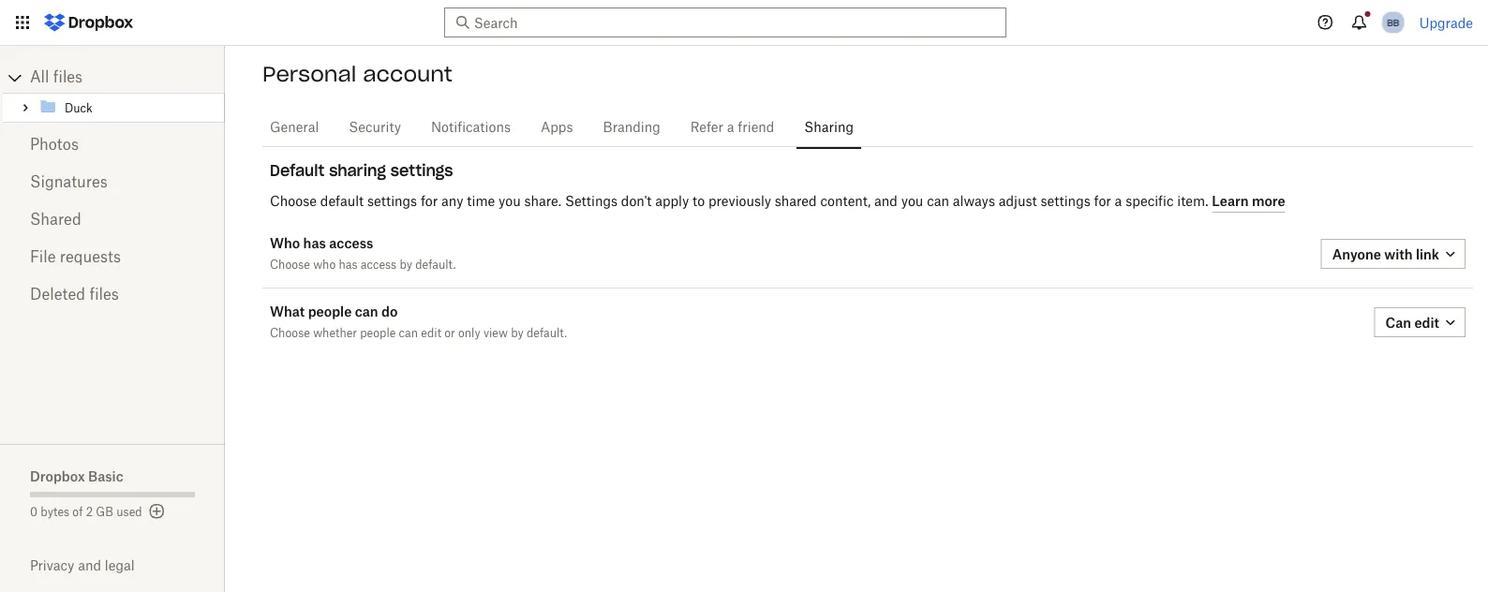 Task type: locate. For each thing, give the bounding box(es) containing it.
requests
[[60, 250, 121, 265]]

with
[[1385, 246, 1413, 262]]

sharing tab
[[797, 105, 861, 150]]

1 vertical spatial people
[[360, 328, 396, 340]]

general tab
[[262, 105, 326, 150]]

a left specific
[[1115, 195, 1122, 209]]

1 vertical spatial default.
[[527, 328, 567, 340]]

3 choose from the top
[[270, 328, 310, 340]]

who
[[270, 235, 300, 251]]

you left always
[[901, 195, 923, 209]]

privacy
[[30, 558, 74, 574]]

don't
[[621, 195, 652, 209]]

general
[[270, 121, 319, 134]]

1 vertical spatial can
[[355, 304, 378, 320]]

by
[[400, 260, 412, 271], [511, 328, 524, 340]]

settings up any
[[391, 161, 453, 180]]

1 vertical spatial and
[[78, 558, 101, 574]]

has right "who"
[[339, 260, 358, 271]]

1 vertical spatial by
[[511, 328, 524, 340]]

notifications
[[431, 121, 511, 134]]

to
[[693, 195, 705, 209]]

0 vertical spatial a
[[727, 121, 734, 134]]

access up "who"
[[329, 235, 373, 251]]

by up 'what people can do choose whether people can edit or only view by default.'
[[400, 260, 412, 271]]

for left any
[[421, 195, 438, 209]]

by inside who has access choose who has access by default.
[[400, 260, 412, 271]]

has up "who"
[[303, 235, 326, 251]]

files right all
[[53, 70, 83, 85]]

can left do
[[355, 304, 378, 320]]

1 horizontal spatial a
[[1115, 195, 1122, 209]]

0 vertical spatial can
[[927, 195, 949, 209]]

people
[[308, 304, 352, 320], [360, 328, 396, 340]]

choose down what
[[270, 328, 310, 340]]

1 vertical spatial a
[[1115, 195, 1122, 209]]

files
[[53, 70, 83, 85], [89, 288, 119, 303]]

always
[[953, 195, 995, 209]]

0 vertical spatial files
[[53, 70, 83, 85]]

dropbox basic
[[30, 468, 123, 484]]

people up whether
[[308, 304, 352, 320]]

edit
[[1415, 314, 1440, 330], [421, 328, 441, 340]]

0 horizontal spatial for
[[421, 195, 438, 209]]

global header element
[[0, 0, 1488, 46]]

2 choose from the top
[[270, 260, 310, 271]]

default
[[320, 195, 364, 209]]

photos
[[30, 138, 79, 153]]

default. right view
[[527, 328, 567, 340]]

1 horizontal spatial files
[[89, 288, 119, 303]]

by right view
[[511, 328, 524, 340]]

settings for default
[[367, 195, 417, 209]]

0 vertical spatial by
[[400, 260, 412, 271]]

time
[[467, 195, 495, 209]]

choose down default
[[270, 195, 317, 209]]

2 horizontal spatial can
[[927, 195, 949, 209]]

gb
[[96, 507, 113, 518]]

can edit
[[1386, 314, 1440, 330]]

for left specific
[[1094, 195, 1111, 209]]

do
[[381, 304, 398, 320]]

anyone
[[1332, 246, 1381, 262]]

0 horizontal spatial has
[[303, 235, 326, 251]]

1 vertical spatial choose
[[270, 260, 310, 271]]

0 horizontal spatial edit
[[421, 328, 441, 340]]

what
[[270, 304, 305, 320]]

share.
[[524, 195, 561, 209]]

link
[[1416, 246, 1440, 262]]

shared
[[30, 213, 81, 228]]

choose down who
[[270, 260, 310, 271]]

1 horizontal spatial by
[[511, 328, 524, 340]]

0 vertical spatial has
[[303, 235, 326, 251]]

any
[[441, 195, 463, 209]]

can left always
[[927, 195, 949, 209]]

1 choose from the top
[[270, 195, 317, 209]]

1 horizontal spatial can
[[399, 328, 418, 340]]

settings down default sharing settings
[[367, 195, 417, 209]]

0 horizontal spatial a
[[727, 121, 734, 134]]

0 horizontal spatial can
[[355, 304, 378, 320]]

deleted files
[[30, 288, 119, 303]]

you
[[499, 195, 521, 209], [901, 195, 923, 209]]

and right content,
[[874, 195, 898, 209]]

people down do
[[360, 328, 396, 340]]

basic
[[88, 468, 123, 484]]

0 vertical spatial choose
[[270, 195, 317, 209]]

you right time
[[499, 195, 521, 209]]

1 vertical spatial files
[[89, 288, 119, 303]]

0 horizontal spatial by
[[400, 260, 412, 271]]

0 horizontal spatial people
[[308, 304, 352, 320]]

and left legal
[[78, 558, 101, 574]]

files down file requests link
[[89, 288, 119, 303]]

a right refer
[[727, 121, 734, 134]]

can left or
[[399, 328, 418, 340]]

0 vertical spatial access
[[329, 235, 373, 251]]

0 horizontal spatial you
[[499, 195, 521, 209]]

edit left or
[[421, 328, 441, 340]]

can
[[927, 195, 949, 209], [355, 304, 378, 320], [399, 328, 418, 340]]

2 vertical spatial choose
[[270, 328, 310, 340]]

1 horizontal spatial default.
[[527, 328, 567, 340]]

sharing
[[329, 161, 386, 180]]

learn more button
[[1212, 190, 1286, 213]]

choose inside choose default settings for any time you share. settings don't apply to previously shared content, and you can always adjust settings for a specific item. learn more
[[270, 195, 317, 209]]

files inside tree
[[53, 70, 83, 85]]

refer a friend tab
[[683, 105, 782, 150]]

edit right "can"
[[1415, 314, 1440, 330]]

edit inside 'what people can do choose whether people can edit or only view by default.'
[[421, 328, 441, 340]]

what people can do choose whether people can edit or only view by default.
[[270, 304, 567, 340]]

0 horizontal spatial default.
[[415, 260, 456, 271]]

learn
[[1212, 193, 1249, 209]]

tab list containing general
[[262, 102, 1473, 150]]

1 horizontal spatial edit
[[1415, 314, 1440, 330]]

settings
[[391, 161, 453, 180], [367, 195, 417, 209], [1041, 195, 1091, 209]]

a inside choose default settings for any time you share. settings don't apply to previously shared content, and you can always adjust settings for a specific item. learn more
[[1115, 195, 1122, 209]]

upgrade
[[1420, 15, 1473, 30]]

1 horizontal spatial and
[[874, 195, 898, 209]]

access
[[329, 235, 373, 251], [361, 260, 397, 271]]

1 horizontal spatial you
[[901, 195, 923, 209]]

for
[[421, 195, 438, 209], [1094, 195, 1111, 209]]

0 vertical spatial default.
[[415, 260, 456, 271]]

a inside tab
[[727, 121, 734, 134]]

0 horizontal spatial files
[[53, 70, 83, 85]]

settings
[[565, 195, 618, 209]]

default.
[[415, 260, 456, 271], [527, 328, 567, 340]]

and
[[874, 195, 898, 209], [78, 558, 101, 574]]

access up do
[[361, 260, 397, 271]]

1 horizontal spatial has
[[339, 260, 358, 271]]

a
[[727, 121, 734, 134], [1115, 195, 1122, 209]]

1 vertical spatial has
[[339, 260, 358, 271]]

choose
[[270, 195, 317, 209], [270, 260, 310, 271], [270, 328, 310, 340]]

1 horizontal spatial for
[[1094, 195, 1111, 209]]

duck
[[65, 103, 92, 114]]

dropbox logo - go to the homepage image
[[37, 7, 140, 37]]

privacy and legal link
[[30, 558, 225, 574]]

anyone with link button
[[1321, 239, 1466, 269]]

default. up 'what people can do choose whether people can edit or only view by default.'
[[415, 260, 456, 271]]

choose default settings for any time you share. settings don't apply to previously shared content, and you can always adjust settings for a specific item. learn more
[[270, 193, 1286, 209]]

signatures link
[[30, 164, 195, 201]]

view
[[483, 328, 508, 340]]

all files
[[30, 70, 83, 85]]

who
[[313, 260, 336, 271]]

security
[[349, 121, 401, 134]]

branding tab
[[596, 105, 668, 150]]

0 vertical spatial and
[[874, 195, 898, 209]]

has
[[303, 235, 326, 251], [339, 260, 358, 271]]

tab list
[[262, 102, 1473, 150]]

0
[[30, 507, 38, 518]]



Task type: vqa. For each thing, say whether or not it's contained in the screenshot.
Quota Usage progress bar
no



Task type: describe. For each thing, give the bounding box(es) containing it.
deleted files link
[[30, 276, 195, 314]]

used
[[116, 507, 142, 518]]

only
[[458, 328, 480, 340]]

default sharing settings
[[270, 161, 453, 180]]

all files link
[[30, 63, 225, 93]]

1 for from the left
[[421, 195, 438, 209]]

sharing
[[804, 121, 854, 134]]

0 vertical spatial people
[[308, 304, 352, 320]]

all files tree
[[3, 63, 225, 123]]

of
[[73, 507, 83, 518]]

branding
[[603, 121, 660, 134]]

get more space image
[[146, 500, 168, 523]]

item.
[[1177, 195, 1208, 209]]

all
[[30, 70, 49, 85]]

security tab
[[341, 105, 409, 150]]

default. inside who has access choose who has access by default.
[[415, 260, 456, 271]]

settings right adjust at the right top of the page
[[1041, 195, 1091, 209]]

who has access choose who has access by default.
[[270, 235, 456, 271]]

file requests link
[[30, 239, 195, 276]]

can edit button
[[1374, 307, 1466, 337]]

personal
[[262, 61, 356, 87]]

1 vertical spatial access
[[361, 260, 397, 271]]

previously
[[708, 195, 771, 209]]

file requests
[[30, 250, 121, 265]]

files for all files
[[53, 70, 83, 85]]

more
[[1252, 193, 1286, 209]]

friend
[[738, 121, 774, 134]]

2
[[86, 507, 93, 518]]

photos link
[[30, 127, 195, 164]]

apply
[[655, 195, 689, 209]]

bb
[[1387, 16, 1399, 28]]

1 you from the left
[[499, 195, 521, 209]]

files for deleted files
[[89, 288, 119, 303]]

upgrade link
[[1420, 15, 1473, 30]]

file
[[30, 250, 56, 265]]

2 you from the left
[[901, 195, 923, 209]]

deleted
[[30, 288, 85, 303]]

apps tab
[[533, 105, 581, 150]]

default
[[270, 161, 324, 180]]

content,
[[820, 195, 871, 209]]

duck link
[[38, 97, 221, 119]]

refer
[[690, 121, 723, 134]]

or
[[444, 328, 455, 340]]

settings for sharing
[[391, 161, 453, 180]]

2 for from the left
[[1094, 195, 1111, 209]]

privacy and legal
[[30, 558, 135, 574]]

default. inside 'what people can do choose whether people can edit or only view by default.'
[[527, 328, 567, 340]]

legal
[[105, 558, 135, 574]]

account
[[363, 61, 452, 87]]

personal account
[[262, 61, 452, 87]]

and inside choose default settings for any time you share. settings don't apply to previously shared content, and you can always adjust settings for a specific item. learn more
[[874, 195, 898, 209]]

0 horizontal spatial and
[[78, 558, 101, 574]]

adjust
[[999, 195, 1037, 209]]

signatures
[[30, 175, 108, 190]]

shared
[[775, 195, 817, 209]]

shared link
[[30, 201, 195, 239]]

anyone with link
[[1332, 246, 1440, 262]]

can
[[1386, 314, 1411, 330]]

bb button
[[1378, 7, 1408, 37]]

choose inside 'what people can do choose whether people can edit or only view by default.'
[[270, 328, 310, 340]]

apps
[[541, 121, 573, 134]]

choose inside who has access choose who has access by default.
[[270, 260, 310, 271]]

0 bytes of 2 gb used
[[30, 507, 142, 518]]

by inside 'what people can do choose whether people can edit or only view by default.'
[[511, 328, 524, 340]]

edit inside popup button
[[1415, 314, 1440, 330]]

specific
[[1126, 195, 1174, 209]]

Search text field
[[474, 12, 972, 33]]

bytes
[[41, 507, 69, 518]]

2 vertical spatial can
[[399, 328, 418, 340]]

dropbox
[[30, 468, 85, 484]]

can inside choose default settings for any time you share. settings don't apply to previously shared content, and you can always adjust settings for a specific item. learn more
[[927, 195, 949, 209]]

whether
[[313, 328, 357, 340]]

notifications tab
[[424, 105, 518, 150]]

refer a friend
[[690, 121, 774, 134]]

1 horizontal spatial people
[[360, 328, 396, 340]]



